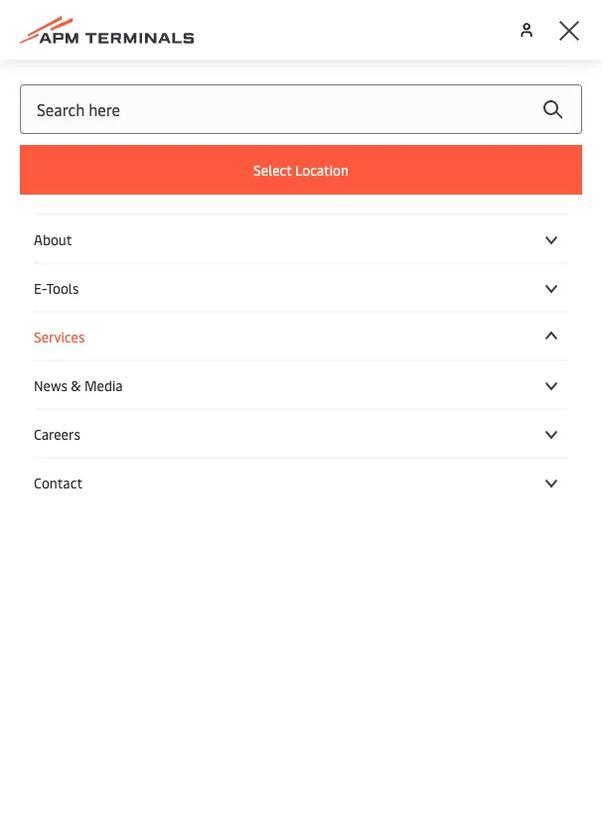 Task type: describe. For each thing, give the bounding box(es) containing it.
news & media button
[[34, 376, 568, 394]]

home
[[91, 422, 128, 441]]

services
[[34, 327, 85, 346]]

whistleblower
[[32, 476, 233, 519]]

global home link
[[47, 422, 128, 441]]

contact
[[34, 473, 82, 492]]

about button
[[34, 230, 568, 248]]

e-
[[34, 278, 46, 297]]

careers button
[[34, 424, 568, 443]]

whistleblower system
[[32, 476, 344, 519]]

media
[[84, 376, 123, 394]]

system
[[241, 476, 344, 519]]

<
[[37, 422, 44, 441]]

e-tools
[[34, 278, 79, 297]]

< global home
[[37, 422, 128, 441]]



Task type: vqa. For each thing, say whether or not it's contained in the screenshot.
< Global Home
yes



Task type: locate. For each thing, give the bounding box(es) containing it.
apm terminals whistle blower system image
[[0, 60, 602, 417]]

global
[[47, 422, 87, 441]]

select location
[[253, 160, 349, 179]]

careers
[[34, 424, 80, 443]]

Global search search field
[[20, 84, 582, 134]]

about
[[34, 230, 72, 248]]

location
[[295, 160, 349, 179]]

None submit
[[523, 84, 582, 134]]

contact button
[[34, 473, 568, 492]]

select location button
[[20, 145, 582, 195]]

select
[[253, 160, 292, 179]]

tools
[[46, 278, 79, 297]]

news
[[34, 376, 67, 394]]

&
[[71, 376, 81, 394]]

news & media
[[34, 376, 123, 394]]

services button
[[34, 327, 568, 346]]

e-tools button
[[34, 278, 568, 297]]



